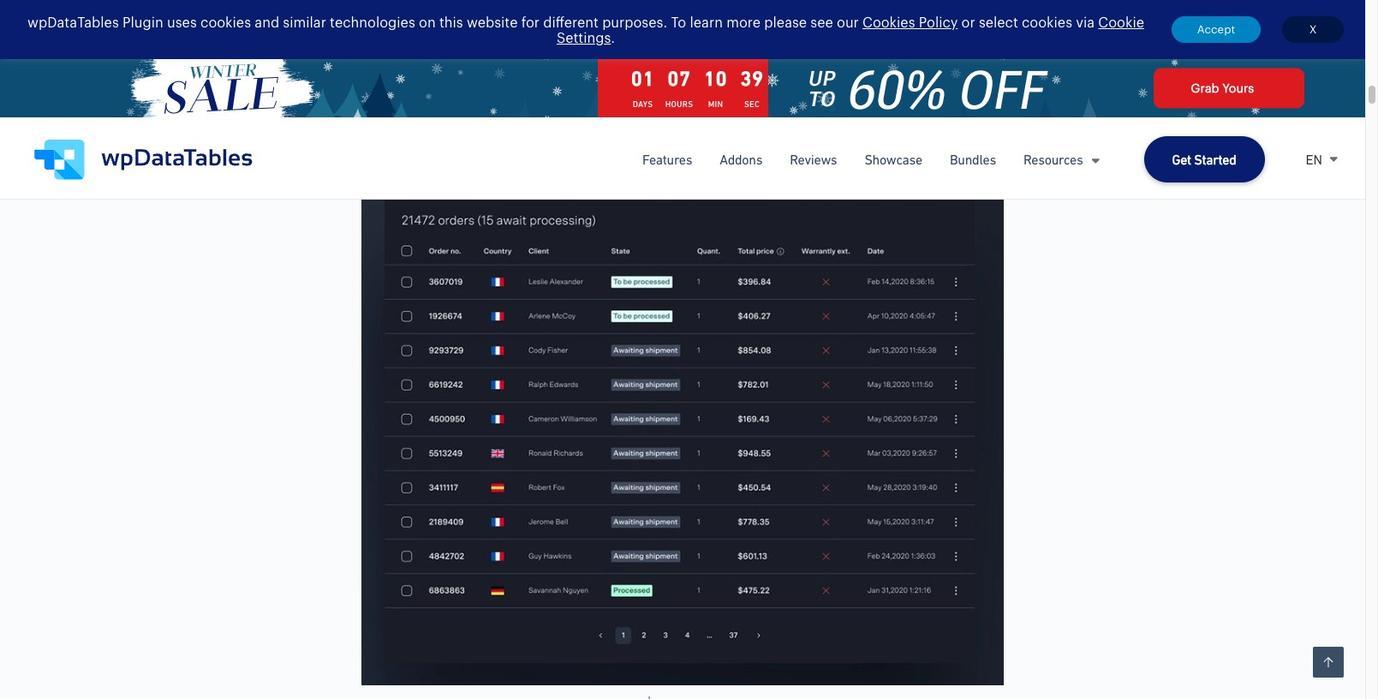 Task type: describe. For each thing, give the bounding box(es) containing it.
prioritize
[[362, 131, 466, 161]]

addons
[[720, 152, 763, 167]]

or
[[962, 13, 975, 30]]

please
[[764, 13, 807, 30]]

our
[[837, 13, 859, 30]]

sets
[[575, 46, 602, 62]]

plugin
[[123, 13, 163, 30]]

is
[[392, 46, 402, 62]]

bundles link
[[950, 149, 996, 170]]

them
[[738, 46, 772, 62]]

grab yours link
[[1154, 68, 1304, 108]]

the
[[440, 69, 462, 85]]

settings
[[557, 29, 611, 45]]

smaller
[[796, 46, 844, 62]]

actions.
[[575, 131, 662, 161]]

technologies
[[330, 13, 415, 30]]

39
[[740, 67, 764, 90]]

screens.
[[847, 46, 902, 62]]

purposes.
[[602, 13, 668, 30]]

more
[[727, 13, 761, 30]]

reviews
[[790, 152, 837, 167]]

sorting
[[489, 46, 535, 62]]

helps
[[918, 46, 954, 62]]

started
[[1195, 152, 1237, 167]]

07
[[668, 67, 691, 90]]

this
[[362, 46, 388, 62]]

sec
[[744, 99, 760, 109]]

0 vertical spatial data
[[622, 46, 651, 62]]

0 vertical spatial and
[[255, 13, 279, 30]]

addons link
[[720, 149, 763, 170]]

wpdatatables logo image
[[34, 139, 253, 179]]

grab
[[1191, 81, 1220, 95]]

select
[[979, 13, 1018, 30]]

for
[[521, 13, 540, 30]]

similar
[[283, 13, 326, 30]]

to
[[671, 13, 686, 30]]

0 vertical spatial on
[[419, 13, 436, 30]]

different
[[543, 13, 599, 30]]

en
[[1306, 152, 1323, 167]]

learn
[[690, 13, 723, 30]]

features link
[[643, 149, 692, 170]]

website
[[467, 13, 518, 30]]

get started link
[[1144, 136, 1265, 182]]

cookie
[[1099, 13, 1144, 30]]

10
[[704, 67, 728, 90]]

bundles
[[950, 152, 996, 167]]

grab yours
[[1191, 81, 1254, 95]]

uses
[[167, 13, 197, 30]]

features
[[643, 152, 692, 167]]

.
[[611, 29, 615, 45]]

wpdatatables
[[27, 13, 119, 30]]



Task type: vqa. For each thing, say whether or not it's contained in the screenshot.
of
yes



Task type: locate. For each thing, give the bounding box(es) containing it.
cookies
[[863, 13, 915, 30]]

1 horizontal spatial cookies
[[1022, 13, 1073, 30]]

1 cookies from the left
[[201, 13, 251, 30]]

cookies right uses
[[201, 13, 251, 30]]

1 vertical spatial on
[[775, 46, 792, 62]]

x
[[1310, 22, 1317, 36]]

viewing
[[683, 46, 734, 62]]

and inside this is useful when sorting large sets of data and viewing them on smaller screens. it helps users understand the data they're reading.
[[655, 46, 680, 62]]

useful
[[406, 46, 446, 62]]

common
[[472, 131, 569, 161]]

caret image right en
[[1330, 156, 1338, 163]]

showcase link
[[865, 149, 923, 170]]

accept
[[1197, 22, 1236, 36]]

01
[[631, 67, 655, 90]]

of
[[605, 46, 619, 62]]

and up 07
[[655, 46, 680, 62]]

cookies policy link
[[863, 13, 958, 30]]

via
[[1076, 13, 1095, 30]]

users
[[957, 46, 992, 62]]

min
[[708, 99, 723, 109]]

policy
[[919, 13, 958, 30]]

caret image right the "resources"
[[1092, 158, 1100, 164]]

prioritize common actions.
[[362, 131, 662, 161]]

wpdatatables plugin uses cookies and similar technologies on this website for different purposes. to learn more please see our cookies policy or select cookies via
[[27, 13, 1099, 30]]

0 horizontal spatial data
[[465, 69, 494, 85]]

cookies
[[201, 13, 251, 30], [1022, 13, 1073, 30]]

data right of
[[622, 46, 651, 62]]

go to top image
[[1324, 657, 1334, 667]]

reviews link
[[790, 149, 837, 170]]

reading.
[[546, 69, 601, 85]]

data
[[622, 46, 651, 62], [465, 69, 494, 85]]

1 horizontal spatial data
[[622, 46, 651, 62]]

and left similar
[[255, 13, 279, 30]]

and
[[255, 13, 279, 30], [655, 46, 680, 62]]

1 vertical spatial data
[[465, 69, 494, 85]]

it
[[906, 46, 915, 62]]

get
[[1172, 152, 1192, 167]]

cookie settings button
[[557, 13, 1144, 45]]

understand
[[362, 69, 437, 85]]

yours
[[1223, 81, 1254, 95]]

see
[[811, 13, 833, 30]]

1 horizontal spatial and
[[655, 46, 680, 62]]

when
[[449, 46, 485, 62]]

cookies left via
[[1022, 13, 1073, 30]]

showcase
[[865, 152, 923, 167]]

cookie settings
[[557, 13, 1144, 45]]

resources
[[1024, 151, 1083, 167]]

on right them at top right
[[775, 46, 792, 62]]

0 horizontal spatial and
[[255, 13, 279, 30]]

0 horizontal spatial on
[[419, 13, 436, 30]]

this
[[439, 13, 463, 30]]

2 cookies from the left
[[1022, 13, 1073, 30]]

1 vertical spatial and
[[655, 46, 680, 62]]

1 horizontal spatial caret image
[[1330, 156, 1338, 163]]

data down when
[[465, 69, 494, 85]]

days
[[633, 99, 653, 109]]

they're
[[498, 69, 543, 85]]

0 horizontal spatial caret image
[[1092, 158, 1100, 164]]

caret image
[[1330, 156, 1338, 163], [1092, 158, 1100, 164]]

on left "this"
[[419, 13, 436, 30]]

large
[[539, 46, 572, 62]]

hours
[[665, 99, 693, 109]]

accept button
[[1172, 16, 1261, 43]]

this is useful when sorting large sets of data and viewing them on smaller screens. it helps users understand the data they're reading.
[[362, 46, 992, 85]]

x button
[[1282, 16, 1344, 43]]

1 horizontal spatial on
[[775, 46, 792, 62]]

on inside this is useful when sorting large sets of data and viewing them on smaller screens. it helps users understand the data they're reading.
[[775, 46, 792, 62]]

on
[[419, 13, 436, 30], [775, 46, 792, 62]]

0 horizontal spatial cookies
[[201, 13, 251, 30]]

get started
[[1172, 152, 1237, 167]]



